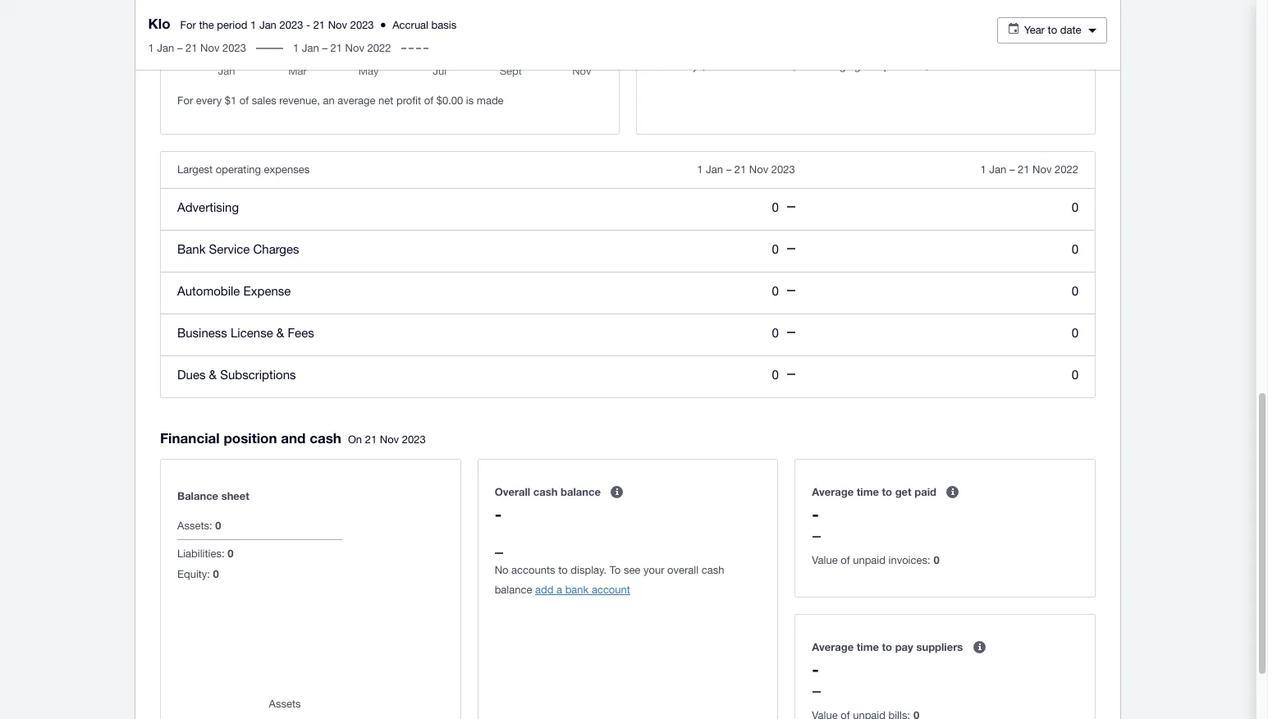 Task type: vqa. For each thing, say whether or not it's contained in the screenshot.
The Of
yes



Task type: describe. For each thing, give the bounding box(es) containing it.
sales for of sales revenue, an average net profit of
[[252, 94, 276, 106]]

more information image for average time to get paid
[[937, 476, 970, 509]]

average for average time to pay suppliers
[[812, 641, 854, 654]]

2023 inside financial position and cash on 21 nov 2023
[[402, 433, 426, 446]]

the
[[199, 19, 215, 31]]

21 inside financial position and cash on 21 nov 2023
[[365, 433, 377, 446]]

every for of sales revenue, an average gross profit of
[[672, 60, 698, 72]]

0 vertical spatial balance
[[561, 486, 601, 499]]

0 vertical spatial &
[[277, 326, 284, 340]]

- for average time to get paid
[[812, 504, 819, 525]]

to for average time to get paid
[[882, 486, 893, 499]]

display.
[[571, 564, 607, 577]]

for for for the period 1 jan 2023 - 21 nov 2023  ●  accrual basis
[[181, 19, 197, 31]]

cash inside no accounts to display. to see your overall cash balance
[[702, 564, 725, 577]]

overall cash balance
[[495, 486, 601, 499]]

largest
[[177, 163, 213, 175]]

add a bank account link
[[535, 581, 631, 600]]

gross
[[855, 60, 881, 72]]

date
[[1061, 24, 1082, 36]]

service
[[209, 242, 250, 256]]

value of unpaid invoices: 0
[[812, 554, 940, 567]]

average time to get paid
[[812, 486, 937, 499]]

1 horizontal spatial cash
[[534, 486, 558, 499]]

to for no accounts to display. to see your overall cash balance
[[559, 564, 568, 577]]

bank service charges
[[177, 242, 299, 256]]

dues
[[177, 367, 206, 381]]

a
[[557, 584, 563, 596]]

sheet
[[221, 490, 250, 503]]

unpaid
[[853, 554, 886, 567]]

see
[[624, 564, 641, 577]]

an for net
[[323, 94, 335, 106]]

get
[[896, 486, 912, 499]]

average time to pay suppliers
[[812, 641, 963, 654]]

balance sheet
[[177, 490, 250, 503]]

liabilities:
[[177, 548, 225, 560]]

overall
[[495, 486, 531, 499]]

period
[[217, 19, 248, 31]]

year to date button
[[998, 17, 1108, 44]]

is for of sales revenue, an average net profit of
[[466, 94, 474, 106]]

klo
[[149, 15, 171, 32]]

equity:
[[177, 568, 210, 581]]

position
[[224, 429, 277, 447]]

fees
[[288, 326, 314, 340]]

pay
[[896, 641, 914, 654]]

value
[[812, 554, 838, 567]]

time for pay
[[857, 641, 879, 654]]

2022 for 1 jan
[[368, 42, 392, 54]]

your
[[644, 564, 665, 577]]

- for average time to pay suppliers
[[812, 660, 819, 680]]

average for net
[[338, 94, 376, 106]]

invoices:
[[889, 554, 931, 567]]

- right period
[[307, 19, 311, 31]]

paid
[[915, 486, 937, 499]]

on
[[348, 433, 362, 446]]

financial
[[160, 429, 220, 447]]

largest operating expenses
[[177, 163, 310, 175]]

average for gross
[[814, 60, 852, 72]]

accrual
[[393, 19, 429, 31]]

every for of sales revenue, an average net profit of
[[196, 94, 222, 106]]

made for for every $1 of sales revenue, an average net profit of $0.00 is made
[[477, 94, 504, 106]]

subscriptions
[[220, 367, 296, 381]]

1 vertical spatial &
[[209, 367, 217, 381]]

1 jan – 21 nov 2022 for largest operating expenses
[[981, 163, 1079, 175]]

assets: 0
[[177, 519, 221, 532]]

business license & fees
[[177, 326, 314, 340]]



Task type: locate. For each thing, give the bounding box(es) containing it.
to left get
[[882, 486, 893, 499]]

balance
[[561, 486, 601, 499], [495, 584, 532, 596]]

profit
[[884, 60, 909, 72], [397, 94, 421, 106]]

0 vertical spatial every
[[672, 60, 698, 72]]

1 horizontal spatial every
[[672, 60, 698, 72]]

0 horizontal spatial made
[[477, 94, 504, 106]]

nov inside financial position and cash on 21 nov 2023
[[380, 433, 399, 446]]

0 vertical spatial made
[[964, 60, 991, 72]]

to up "a"
[[559, 564, 568, 577]]

charges
[[253, 242, 299, 256]]

1 horizontal spatial $0.00
[[924, 60, 951, 72]]

0 horizontal spatial balance
[[495, 584, 532, 596]]

to inside no accounts to display. to see your overall cash balance
[[559, 564, 568, 577]]

for for for every $1 of sales revenue, an average gross profit of $0.00 is made
[[654, 60, 669, 72]]

0 horizontal spatial &
[[209, 367, 217, 381]]

net
[[379, 94, 394, 106]]

1 vertical spatial profit
[[397, 94, 421, 106]]

$0.00 right net
[[437, 94, 463, 106]]

0 vertical spatial more information image
[[937, 476, 970, 509]]

revenue, for of sales revenue, an average net profit of
[[279, 94, 320, 106]]

add
[[535, 584, 554, 596]]

dues & subscriptions
[[177, 367, 296, 381]]

average
[[814, 60, 852, 72], [338, 94, 376, 106]]

liabilities: 0 equity: 0
[[177, 547, 234, 581]]

revenue,
[[756, 60, 796, 72], [279, 94, 320, 106]]

&
[[277, 326, 284, 340], [209, 367, 217, 381]]

1 horizontal spatial revenue,
[[756, 60, 796, 72]]

for
[[181, 19, 197, 31], [654, 60, 669, 72], [177, 94, 193, 106]]

more information image
[[937, 476, 970, 509], [963, 631, 996, 664]]

no
[[495, 564, 509, 577]]

1 horizontal spatial balance
[[561, 486, 601, 499]]

bank
[[177, 242, 206, 256]]

0 vertical spatial average
[[814, 60, 852, 72]]

for every $1 of sales revenue, an average net profit of $0.00 is made
[[177, 94, 504, 106]]

an left gross
[[799, 60, 811, 72]]

no accounts to display. to see your overall cash balance
[[495, 564, 725, 596]]

0 horizontal spatial revenue,
[[279, 94, 320, 106]]

0 horizontal spatial profit
[[397, 94, 421, 106]]

an left net
[[323, 94, 335, 106]]

assets:
[[177, 520, 212, 532]]

$0.00
[[924, 60, 951, 72], [437, 94, 463, 106]]

cash right overall
[[534, 486, 558, 499]]

0 horizontal spatial $0.00
[[437, 94, 463, 106]]

sales
[[728, 60, 753, 72], [252, 94, 276, 106]]

$1 for of sales revenue, an average gross profit of
[[701, 60, 713, 72]]

0 horizontal spatial average
[[338, 94, 376, 106]]

average left pay
[[812, 641, 854, 654]]

- for overall cash balance
[[495, 504, 502, 525]]

business
[[177, 326, 227, 340]]

1 vertical spatial time
[[857, 641, 879, 654]]

to left pay
[[882, 641, 893, 654]]

an
[[799, 60, 811, 72], [323, 94, 335, 106]]

revenue, for of sales revenue, an average gross profit of
[[756, 60, 796, 72]]

for every $1 of sales revenue, an average gross profit of $0.00 is made
[[654, 60, 991, 72]]

0 vertical spatial revenue,
[[756, 60, 796, 72]]

sales for of sales revenue, an average gross profit of
[[728, 60, 753, 72]]

0 link
[[1072, 200, 1079, 214], [772, 200, 779, 214], [1072, 242, 1079, 256], [772, 242, 779, 256], [1072, 284, 1079, 298], [772, 284, 779, 298], [1072, 326, 1079, 340], [772, 326, 779, 340], [1072, 367, 1079, 381], [772, 368, 779, 382]]

expenses
[[264, 163, 310, 175]]

2022 inside largest operating expenses element
[[1055, 163, 1079, 175]]

1 horizontal spatial profit
[[884, 60, 909, 72]]

$0.00 right gross
[[924, 60, 951, 72]]

1 vertical spatial more information image
[[963, 631, 996, 664]]

jan
[[260, 19, 277, 31], [158, 42, 175, 54], [302, 42, 320, 54], [706, 163, 723, 175], [990, 163, 1007, 175]]

$1 for of sales revenue, an average net profit of
[[225, 94, 237, 106]]

every
[[672, 60, 698, 72], [196, 94, 222, 106]]

1 horizontal spatial average
[[814, 60, 852, 72]]

average up the value
[[812, 486, 854, 499]]

1 vertical spatial every
[[196, 94, 222, 106]]

0 vertical spatial is
[[954, 60, 962, 72]]

2 horizontal spatial cash
[[702, 564, 725, 577]]

cash left on in the left of the page
[[310, 429, 342, 447]]

1 horizontal spatial an
[[799, 60, 811, 72]]

an for gross
[[799, 60, 811, 72]]

1 vertical spatial 2022
[[1055, 163, 1079, 175]]

balance
[[177, 490, 218, 503]]

0 horizontal spatial an
[[323, 94, 335, 106]]

profit right net
[[397, 94, 421, 106]]

- down average time to pay suppliers
[[812, 660, 819, 680]]

0 horizontal spatial every
[[196, 94, 222, 106]]

0 vertical spatial cash
[[310, 429, 342, 447]]

is
[[954, 60, 962, 72], [466, 94, 474, 106]]

- up the value
[[812, 504, 819, 525]]

0 vertical spatial 1 jan – 21 nov 2022
[[294, 42, 392, 54]]

2023 inside largest operating expenses element
[[772, 163, 795, 175]]

to right year
[[1049, 24, 1058, 36]]

–
[[178, 42, 183, 54], [323, 42, 328, 54], [726, 163, 732, 175], [1010, 163, 1015, 175]]

of inside value of unpaid invoices: 0
[[841, 554, 850, 567]]

0 horizontal spatial 1 jan – 21 nov 2023
[[149, 42, 247, 54]]

automobile expense
[[177, 284, 291, 298]]

balance right overall
[[561, 486, 601, 499]]

$0.00 for of sales revenue, an average gross profit of
[[924, 60, 951, 72]]

more information image for average time to pay suppliers
[[963, 631, 996, 664]]

average for average time to get paid
[[812, 486, 854, 499]]

1 vertical spatial sales
[[252, 94, 276, 106]]

1 average from the top
[[812, 486, 854, 499]]

0 horizontal spatial is
[[466, 94, 474, 106]]

for the period 1 jan 2023 - 21 nov 2023  ●  accrual basis
[[181, 19, 457, 31]]

0 horizontal spatial sales
[[252, 94, 276, 106]]

more information image right pay
[[963, 631, 996, 664]]

time left pay
[[857, 641, 879, 654]]

0 vertical spatial sales
[[728, 60, 753, 72]]

0 vertical spatial an
[[799, 60, 811, 72]]

more information image right get
[[937, 476, 970, 509]]

1 vertical spatial 1 jan – 21 nov 2023
[[697, 163, 795, 175]]

time left get
[[857, 486, 879, 499]]

made
[[964, 60, 991, 72], [477, 94, 504, 106]]

to inside popup button
[[1049, 24, 1058, 36]]

2023
[[280, 19, 304, 31], [351, 19, 375, 31], [223, 42, 247, 54], [772, 163, 795, 175], [402, 433, 426, 446]]

1 horizontal spatial 1 jan – 21 nov 2023
[[697, 163, 795, 175]]

1 horizontal spatial made
[[964, 60, 991, 72]]

1 vertical spatial an
[[323, 94, 335, 106]]

suppliers
[[917, 641, 963, 654]]

1 jan – 21 nov 2023
[[149, 42, 247, 54], [697, 163, 795, 175]]

2 vertical spatial cash
[[702, 564, 725, 577]]

to
[[1049, 24, 1058, 36], [882, 486, 893, 499], [559, 564, 568, 577], [882, 641, 893, 654]]

$0.00 for of sales revenue, an average net profit of
[[437, 94, 463, 106]]

1 time from the top
[[857, 486, 879, 499]]

cash
[[310, 429, 342, 447], [534, 486, 558, 499], [702, 564, 725, 577]]

1 horizontal spatial 1 jan – 21 nov 2022
[[981, 163, 1079, 175]]

time for get
[[857, 486, 879, 499]]

0 vertical spatial average
[[812, 486, 854, 499]]

1 vertical spatial average
[[338, 94, 376, 106]]

of
[[716, 60, 725, 72], [912, 60, 921, 72], [240, 94, 249, 106], [424, 94, 434, 106], [841, 554, 850, 567]]

0 horizontal spatial 2022
[[368, 42, 392, 54]]

and
[[281, 429, 306, 447]]

1 horizontal spatial $1
[[701, 60, 713, 72]]

1 vertical spatial average
[[812, 641, 854, 654]]

overall
[[668, 564, 699, 577]]

0 vertical spatial $1
[[701, 60, 713, 72]]

1 horizontal spatial 2022
[[1055, 163, 1079, 175]]

1 vertical spatial is
[[466, 94, 474, 106]]

1 vertical spatial 1 jan – 21 nov 2022
[[981, 163, 1079, 175]]

made for for every $1 of sales revenue, an average gross profit of $0.00 is made
[[964, 60, 991, 72]]

1 vertical spatial for
[[654, 60, 669, 72]]

operating
[[216, 163, 261, 175]]

year
[[1025, 24, 1046, 36]]

$1
[[701, 60, 713, 72], [225, 94, 237, 106]]

1
[[251, 19, 257, 31], [149, 42, 155, 54], [294, 42, 300, 54], [697, 163, 703, 175], [981, 163, 987, 175]]

expense
[[244, 284, 291, 298]]

balance inside no accounts to display. to see your overall cash balance
[[495, 584, 532, 596]]

2 vertical spatial for
[[177, 94, 193, 106]]

time
[[857, 486, 879, 499], [857, 641, 879, 654]]

- down overall
[[495, 504, 502, 525]]

account
[[592, 584, 631, 596]]

license
[[231, 326, 273, 340]]

0 vertical spatial for
[[181, 19, 197, 31]]

0 vertical spatial $0.00
[[924, 60, 951, 72]]

more information image
[[601, 476, 634, 509]]

bank
[[565, 584, 589, 596]]

1 vertical spatial balance
[[495, 584, 532, 596]]

average left gross
[[814, 60, 852, 72]]

for for for every $1 of sales revenue, an average net profit of $0.00 is made
[[177, 94, 193, 106]]

largest operating expenses element
[[161, 152, 1095, 397]]

1 jan – 21 nov 2022 for 1 jan
[[294, 42, 392, 54]]

0 vertical spatial time
[[857, 486, 879, 499]]

1 vertical spatial $0.00
[[437, 94, 463, 106]]

0 horizontal spatial $1
[[225, 94, 237, 106]]

1 horizontal spatial is
[[954, 60, 962, 72]]

to
[[610, 564, 621, 577]]

balance down no
[[495, 584, 532, 596]]

profit for gross
[[884, 60, 909, 72]]

add a bank account
[[535, 584, 631, 596]]

0 horizontal spatial cash
[[310, 429, 342, 447]]

& right dues
[[209, 367, 217, 381]]

cash right 'overall'
[[702, 564, 725, 577]]

1 horizontal spatial &
[[277, 326, 284, 340]]

basis
[[432, 19, 457, 31]]

1 jan – 21 nov 2023 inside largest operating expenses element
[[697, 163, 795, 175]]

financial position and cash on 21 nov 2023
[[160, 429, 426, 447]]

0 horizontal spatial 1 jan – 21 nov 2022
[[294, 42, 392, 54]]

profit for net
[[397, 94, 421, 106]]

2 time from the top
[[857, 641, 879, 654]]

1 vertical spatial $1
[[225, 94, 237, 106]]

0
[[1072, 200, 1079, 214], [772, 200, 779, 214], [1072, 242, 1079, 256], [772, 242, 779, 256], [1072, 284, 1079, 298], [772, 284, 779, 298], [1072, 326, 1079, 340], [772, 326, 779, 340], [1072, 367, 1079, 381], [772, 368, 779, 382], [215, 519, 221, 532], [228, 547, 234, 560], [934, 554, 940, 567], [213, 568, 219, 581]]

is for of sales revenue, an average gross profit of
[[954, 60, 962, 72]]

-
[[307, 19, 311, 31], [495, 504, 502, 525], [812, 504, 819, 525], [812, 660, 819, 680]]

0 vertical spatial 1 jan – 21 nov 2023
[[149, 42, 247, 54]]

year to date
[[1025, 24, 1082, 36]]

2 average from the top
[[812, 641, 854, 654]]

to for average time to pay suppliers
[[882, 641, 893, 654]]

1 vertical spatial revenue,
[[279, 94, 320, 106]]

1 vertical spatial cash
[[534, 486, 558, 499]]

1 horizontal spatial sales
[[728, 60, 753, 72]]

accounts
[[512, 564, 556, 577]]

automobile
[[177, 284, 240, 298]]

profit right gross
[[884, 60, 909, 72]]

& left fees
[[277, 326, 284, 340]]

average
[[812, 486, 854, 499], [812, 641, 854, 654]]

advertising
[[177, 200, 239, 214]]

average left net
[[338, 94, 376, 106]]

0 vertical spatial 2022
[[368, 42, 392, 54]]

1 vertical spatial made
[[477, 94, 504, 106]]

nov
[[329, 19, 348, 31], [201, 42, 220, 54], [346, 42, 365, 54], [750, 163, 769, 175], [1033, 163, 1052, 175], [380, 433, 399, 446]]

0 vertical spatial profit
[[884, 60, 909, 72]]

1 jan – 21 nov 2022 inside largest operating expenses element
[[981, 163, 1079, 175]]

1 jan – 21 nov 2022
[[294, 42, 392, 54], [981, 163, 1079, 175]]

2022 for largest operating expenses
[[1055, 163, 1079, 175]]



